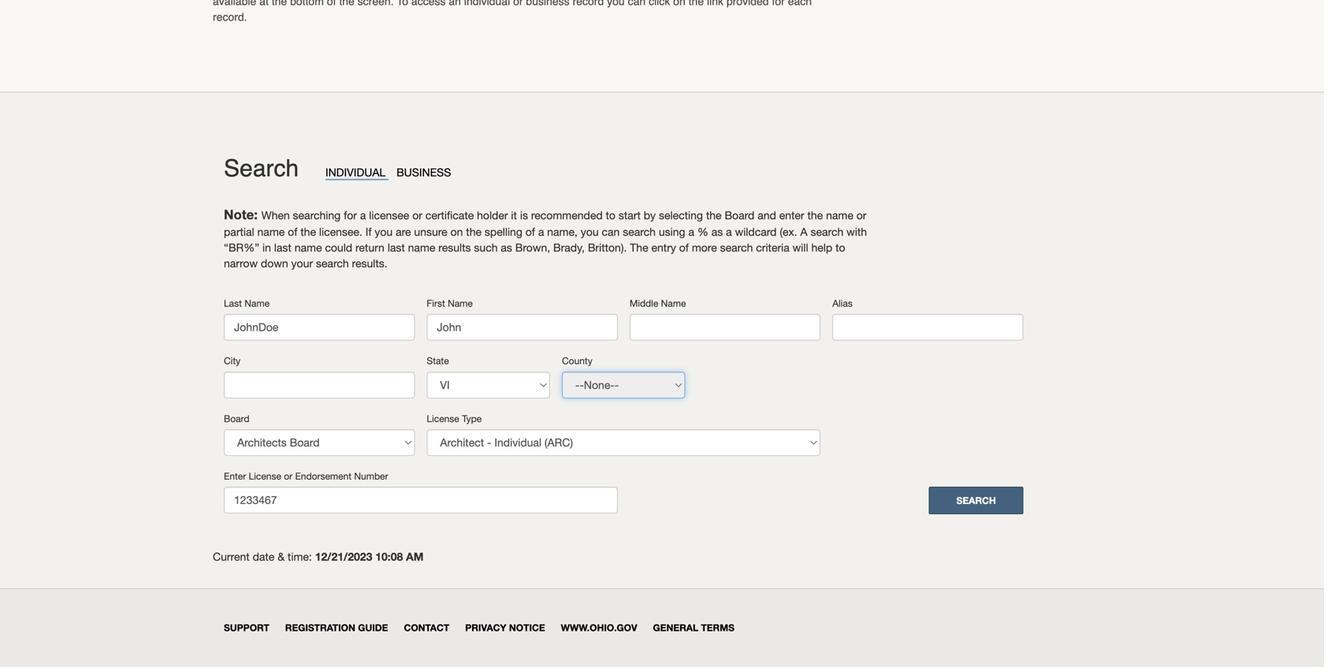 Task type: vqa. For each thing, say whether or not it's contained in the screenshot.
the First Name
yes



Task type: describe. For each thing, give the bounding box(es) containing it.
by
[[644, 209, 656, 222]]

middle
[[630, 298, 658, 309]]

1 last from the left
[[274, 241, 291, 254]]

spelling
[[485, 225, 522, 238]]

name up with
[[826, 209, 854, 222]]

am
[[406, 551, 424, 564]]

individual
[[325, 166, 386, 179]]

entry
[[651, 241, 676, 254]]

unsure
[[414, 225, 447, 238]]

licensee.
[[319, 225, 362, 238]]

notice
[[509, 623, 545, 634]]

can
[[602, 225, 620, 238]]

with
[[847, 225, 867, 238]]

last name
[[224, 298, 270, 309]]

2 last from the left
[[388, 241, 405, 254]]

privacy
[[465, 623, 506, 634]]

criteria
[[756, 241, 790, 254]]

individual business
[[325, 166, 451, 179]]

licensee
[[369, 209, 409, 222]]

privacy notice
[[465, 623, 545, 634]]

alias
[[833, 298, 853, 309]]

time:
[[288, 551, 312, 564]]

searching
[[293, 209, 341, 222]]

city
[[224, 356, 240, 367]]

Last Name text field
[[224, 314, 415, 341]]

Enter License or Endorsement Number text field
[[224, 487, 618, 514]]

state
[[427, 356, 449, 367]]

enter license or endorsement number
[[224, 471, 388, 482]]

last
[[224, 298, 242, 309]]

1 horizontal spatial of
[[526, 225, 535, 238]]

1 vertical spatial license
[[249, 471, 281, 482]]

City text field
[[224, 372, 415, 399]]

a right %
[[726, 225, 732, 238]]

0 horizontal spatial of
[[288, 225, 297, 238]]

www.ohio.gov link
[[561, 623, 637, 634]]

support
[[224, 623, 269, 634]]

when searching for a licensee or certificate holder it is recommended to start by selecting the board and enter the name or partial name of the licensee. if you are unsure on the spelling of a name, you can search using a % as a wildcard (ex.  a search with "br%" in last name could return last name results such as brown, brady, britton). the entry of more search criteria will help to narrow down your search results.
[[224, 209, 867, 270]]

for
[[344, 209, 357, 222]]

first
[[427, 298, 445, 309]]

using
[[659, 225, 685, 238]]

when
[[261, 209, 290, 222]]

name for first name
[[448, 298, 473, 309]]

0 horizontal spatial or
[[284, 471, 293, 482]]

1 horizontal spatial or
[[412, 209, 422, 222]]

Middle Name text field
[[630, 314, 821, 341]]

business
[[397, 166, 451, 179]]

county
[[562, 356, 592, 367]]

brady,
[[553, 241, 585, 254]]

1 horizontal spatial to
[[836, 241, 845, 254]]

search down wildcard
[[720, 241, 753, 254]]

contact
[[404, 623, 449, 634]]

general
[[653, 623, 698, 634]]

a right for
[[360, 209, 366, 222]]

12/21/2023
[[315, 551, 372, 564]]

results.
[[352, 257, 388, 270]]

holder
[[477, 209, 508, 222]]

middle name
[[630, 298, 686, 309]]

current
[[213, 551, 250, 564]]

in
[[262, 241, 271, 254]]

1 you from the left
[[375, 225, 393, 238]]

%
[[697, 225, 708, 238]]

are
[[396, 225, 411, 238]]

return
[[355, 241, 385, 254]]

will
[[793, 241, 808, 254]]

registration
[[285, 623, 355, 634]]

selecting
[[659, 209, 703, 222]]

current date & time: 12/21/2023 10:08 am
[[213, 551, 424, 564]]

license type
[[427, 413, 482, 424]]

1 horizontal spatial as
[[712, 225, 723, 238]]

Alias text field
[[833, 314, 1024, 341]]

First Name text field
[[427, 314, 618, 341]]

and
[[758, 209, 776, 222]]

a up brown,
[[538, 225, 544, 238]]

recommended
[[531, 209, 603, 222]]

registration guide link
[[285, 623, 388, 634]]

registration guide
[[285, 623, 388, 634]]

more
[[692, 241, 717, 254]]

2 you from the left
[[581, 225, 599, 238]]

your
[[291, 257, 313, 270]]

is
[[520, 209, 528, 222]]

the up a
[[807, 209, 823, 222]]

wildcard
[[735, 225, 777, 238]]

the right "on"
[[466, 225, 482, 238]]

name for middle name
[[661, 298, 686, 309]]

individual link
[[325, 166, 389, 180]]

business link
[[397, 166, 451, 179]]



Task type: locate. For each thing, give the bounding box(es) containing it.
enter
[[224, 471, 246, 482]]

the
[[706, 209, 722, 222], [807, 209, 823, 222], [300, 225, 316, 238], [466, 225, 482, 238]]

2 horizontal spatial of
[[679, 241, 689, 254]]

license
[[427, 413, 459, 424], [249, 471, 281, 482]]

results
[[438, 241, 471, 254]]

terms
[[701, 623, 735, 634]]

number
[[354, 471, 388, 482]]

0 horizontal spatial board
[[224, 413, 249, 424]]

0 horizontal spatial you
[[375, 225, 393, 238]]

0 horizontal spatial last
[[274, 241, 291, 254]]

2 name from the left
[[448, 298, 473, 309]]

last down are
[[388, 241, 405, 254]]

0 horizontal spatial as
[[501, 241, 512, 254]]

0 horizontal spatial to
[[606, 209, 616, 222]]

1 vertical spatial board
[[224, 413, 249, 424]]

www.ohio.gov
[[561, 623, 637, 634]]

partial
[[224, 225, 254, 238]]

as right %
[[712, 225, 723, 238]]

"br%"
[[224, 241, 259, 254]]

the up %
[[706, 209, 722, 222]]

last right in
[[274, 241, 291, 254]]

search up help
[[811, 225, 844, 238]]

10:08
[[375, 551, 403, 564]]

of
[[288, 225, 297, 238], [526, 225, 535, 238], [679, 241, 689, 254]]

privacy notice link
[[465, 623, 545, 634]]

license right enter
[[249, 471, 281, 482]]

the down searching
[[300, 225, 316, 238]]

name for last name
[[245, 298, 270, 309]]

last
[[274, 241, 291, 254], [388, 241, 405, 254]]

of down using
[[679, 241, 689, 254]]

brown,
[[515, 241, 550, 254]]

name up your
[[295, 241, 322, 254]]

board up wildcard
[[725, 209, 755, 222]]

name up in
[[257, 225, 285, 238]]

first name
[[427, 298, 473, 309]]

search
[[623, 225, 656, 238], [811, 225, 844, 238], [720, 241, 753, 254], [316, 257, 349, 270]]

name
[[245, 298, 270, 309], [448, 298, 473, 309], [661, 298, 686, 309]]

general terms
[[653, 623, 735, 634]]

or up unsure
[[412, 209, 422, 222]]

to right help
[[836, 241, 845, 254]]

or up with
[[857, 209, 867, 222]]

name right first
[[448, 298, 473, 309]]

the
[[630, 241, 648, 254]]

endorsement
[[295, 471, 352, 482]]

date
[[253, 551, 275, 564]]

a
[[800, 225, 808, 238]]

narrow
[[224, 257, 258, 270]]

of down when
[[288, 225, 297, 238]]

certificate
[[425, 209, 474, 222]]

board
[[725, 209, 755, 222], [224, 413, 249, 424]]

0 vertical spatial board
[[725, 209, 755, 222]]

you left can
[[581, 225, 599, 238]]

search
[[224, 155, 299, 182]]

name down unsure
[[408, 241, 435, 254]]

guide
[[358, 623, 388, 634]]

0 horizontal spatial name
[[245, 298, 270, 309]]

3 name from the left
[[661, 298, 686, 309]]

start
[[619, 209, 641, 222]]

1 horizontal spatial last
[[388, 241, 405, 254]]

2 horizontal spatial name
[[661, 298, 686, 309]]

of up brown,
[[526, 225, 535, 238]]

or left endorsement
[[284, 471, 293, 482]]

&
[[278, 551, 285, 564]]

name,
[[547, 225, 578, 238]]

to up can
[[606, 209, 616, 222]]

board up enter
[[224, 413, 249, 424]]

note:
[[224, 207, 261, 222]]

enter
[[779, 209, 804, 222]]

search down could
[[316, 257, 349, 270]]

1 horizontal spatial name
[[448, 298, 473, 309]]

britton).
[[588, 241, 627, 254]]

1 vertical spatial to
[[836, 241, 845, 254]]

0 vertical spatial as
[[712, 225, 723, 238]]

board inside when searching for a licensee or certificate holder it is recommended to start by selecting the board and enter the name or partial name of the licensee. if you are unsure on the spelling of a name, you can search using a % as a wildcard (ex.  a search with "br%" in last name could return last name results such as brown, brady, britton). the entry of more search criteria will help to narrow down your search results.
[[725, 209, 755, 222]]

down
[[261, 257, 288, 270]]

on
[[451, 225, 463, 238]]

type
[[462, 413, 482, 424]]

as down spelling
[[501, 241, 512, 254]]

(ex.
[[780, 225, 797, 238]]

1 horizontal spatial license
[[427, 413, 459, 424]]

contact link
[[404, 623, 449, 634]]

search up the
[[623, 225, 656, 238]]

0 vertical spatial to
[[606, 209, 616, 222]]

2 horizontal spatial or
[[857, 209, 867, 222]]

0 horizontal spatial license
[[249, 471, 281, 482]]

if
[[365, 225, 372, 238]]

0 vertical spatial license
[[427, 413, 459, 424]]

1 horizontal spatial board
[[725, 209, 755, 222]]

you
[[375, 225, 393, 238], [581, 225, 599, 238]]

a left %
[[688, 225, 694, 238]]

None button
[[929, 487, 1024, 515]]

could
[[325, 241, 352, 254]]

1 vertical spatial as
[[501, 241, 512, 254]]

support link
[[224, 623, 269, 634]]

1 name from the left
[[245, 298, 270, 309]]

1 horizontal spatial you
[[581, 225, 599, 238]]

such
[[474, 241, 498, 254]]

name right last
[[245, 298, 270, 309]]

a
[[360, 209, 366, 222], [538, 225, 544, 238], [688, 225, 694, 238], [726, 225, 732, 238]]

you right if
[[375, 225, 393, 238]]

general terms link
[[653, 623, 735, 634]]

or
[[412, 209, 422, 222], [857, 209, 867, 222], [284, 471, 293, 482]]

license left type
[[427, 413, 459, 424]]

to
[[606, 209, 616, 222], [836, 241, 845, 254]]

name right middle
[[661, 298, 686, 309]]

it
[[511, 209, 517, 222]]

help
[[811, 241, 833, 254]]

as
[[712, 225, 723, 238], [501, 241, 512, 254]]



